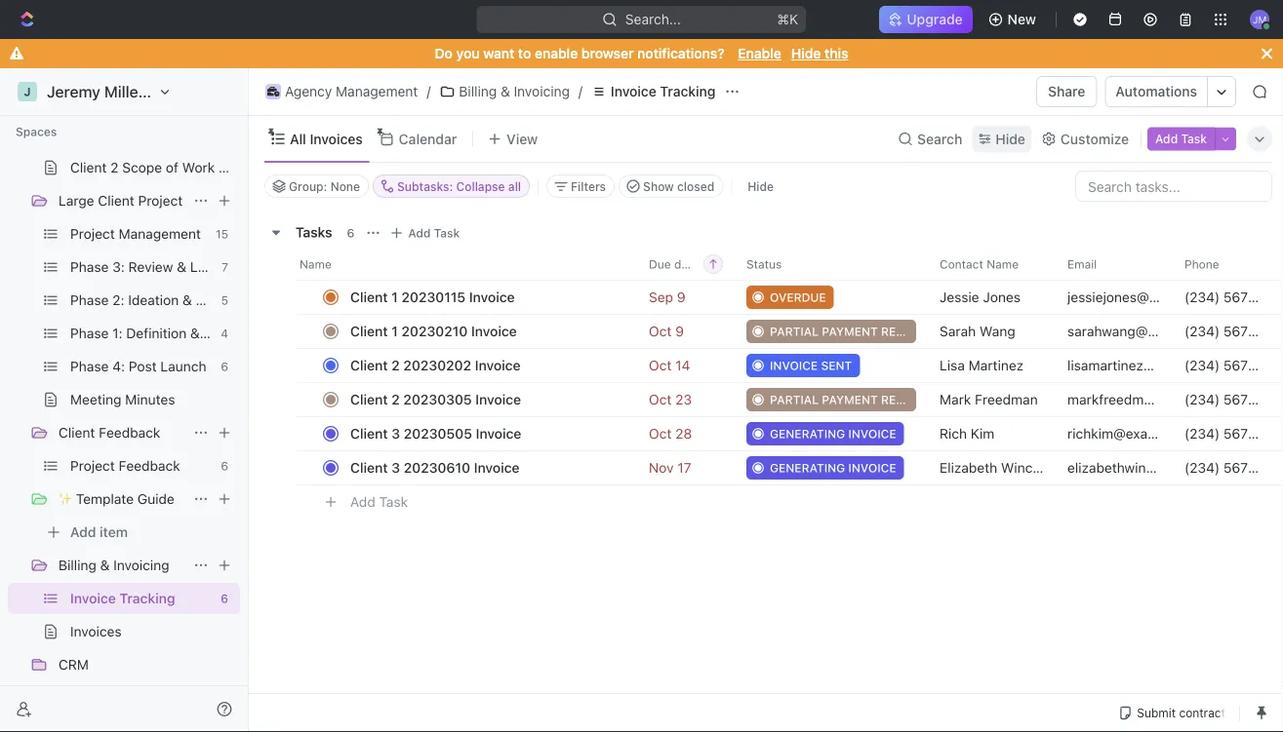 Task type: locate. For each thing, give the bounding box(es) containing it.
phase for phase 3: review & launch
[[70, 259, 109, 275]]

closed
[[677, 180, 715, 193]]

1 vertical spatial invoice
[[848, 427, 896, 441]]

1 567- from the top
[[1224, 289, 1254, 305]]

rich kim button
[[928, 417, 1056, 452]]

2 horizontal spatial task
[[1181, 132, 1207, 146]]

1 vertical spatial scope
[[120, 126, 160, 142]]

docs down workspace
[[217, 126, 249, 142]]

& inside 'link'
[[190, 325, 200, 342]]

(234) 567-8901 for lisamartinez@example.com
[[1185, 358, 1283, 374]]

1 horizontal spatial management
[[336, 83, 418, 100]]

partial for mark freedman
[[770, 393, 819, 407]]

invoice for client 2 20230305 invoice
[[475, 392, 521, 408]]

20230305
[[403, 392, 472, 408]]

1 (234) 567-8901 link from the top
[[1185, 289, 1283, 305]]

5 (234) 567-8901 link from the top
[[1185, 426, 1283, 442]]

add task button
[[1148, 127, 1215, 151], [385, 222, 468, 245], [342, 491, 416, 514]]

hide
[[791, 45, 821, 61], [996, 131, 1026, 147], [748, 180, 774, 193]]

client for client 1 20230115 invoice
[[350, 289, 388, 305]]

work for 1
[[180, 126, 213, 142]]

jm button
[[1244, 4, 1275, 35]]

3 inside client 3 20230610 invoice "link"
[[392, 460, 400, 476]]

2 partial from the top
[[770, 393, 819, 407]]

1 vertical spatial billing
[[59, 558, 96, 574]]

1 vertical spatial received
[[881, 393, 939, 407]]

2 partial payment received button from the top
[[735, 383, 939, 418]]

0 vertical spatial hide
[[791, 45, 821, 61]]

task
[[1181, 132, 1207, 146], [434, 226, 460, 240], [379, 494, 408, 511]]

invoice down client 2 20230202 invoice link in the left of the page
[[475, 392, 521, 408]]

billing & invoicing down item
[[59, 558, 169, 574]]

2 for 20230305
[[392, 392, 400, 408]]

1 inside the sidebar navigation
[[110, 126, 117, 142]]

1 horizontal spatial billing
[[459, 83, 497, 100]]

invoice tracking link
[[586, 80, 721, 103], [70, 584, 213, 615]]

invoice for rich kim
[[848, 427, 896, 441]]

invoice down add item
[[70, 591, 116, 607]]

1 vertical spatial payment
[[822, 393, 878, 407]]

name up jones
[[987, 258, 1019, 271]]

billing down you on the left top
[[459, 83, 497, 100]]

1 generating invoice from the top
[[770, 427, 896, 441]]

1 (234) 567-8901 from the top
[[1185, 289, 1283, 305]]

invoice down client 2 20230305 invoice link
[[476, 426, 521, 442]]

8901 for jessiejones@example.com
[[1254, 289, 1283, 305]]

lisamartinez@example.com
[[1068, 358, 1239, 374]]

3 for 20230505
[[392, 426, 400, 442]]

feedback
[[99, 425, 160, 441], [119, 458, 180, 474]]

1 vertical spatial invoice tracking
[[70, 591, 175, 607]]

hide right the search
[[996, 131, 1026, 147]]

invoice
[[611, 83, 656, 100], [469, 289, 515, 305], [471, 323, 517, 340], [475, 358, 521, 374], [475, 392, 521, 408], [476, 426, 521, 442], [474, 460, 520, 476], [70, 591, 116, 607]]

item
[[100, 525, 128, 541]]

2 horizontal spatial hide
[[996, 131, 1026, 147]]

2 generating from the top
[[770, 462, 845, 475]]

0 vertical spatial work
[[118, 93, 151, 109]]

invoice tracking link inside the sidebar navigation
[[70, 584, 213, 615]]

3 (234) from the top
[[1185, 358, 1220, 374]]

1 vertical spatial tracking
[[120, 591, 175, 607]]

feedback inside client feedback link
[[99, 425, 160, 441]]

client feedback link
[[59, 418, 185, 449]]

add task up search tasks... text box
[[1155, 132, 1207, 146]]

tracking up invoices link
[[120, 591, 175, 607]]

calendar link
[[395, 125, 457, 153]]

0 vertical spatial 3
[[392, 426, 400, 442]]

2 name from the left
[[987, 258, 1019, 271]]

2 vertical spatial project
[[70, 458, 115, 474]]

received left sarah
[[881, 325, 939, 339]]

6 567- from the top
[[1224, 460, 1254, 476]]

1 vertical spatial add task button
[[385, 222, 468, 245]]

billing & invoicing link down add item button
[[59, 550, 185, 582]]

feedback up 'guide'
[[119, 458, 180, 474]]

2 vertical spatial 2
[[392, 392, 400, 408]]

search...
[[626, 11, 681, 27]]

guide
[[137, 491, 174, 507]]

partial for sarah wang
[[770, 325, 819, 339]]

invoice tracking down the notifications?
[[611, 83, 716, 100]]

0 vertical spatial payment
[[822, 325, 878, 339]]

2 / from the left
[[579, 83, 583, 100]]

billing & invoicing inside the sidebar navigation
[[59, 558, 169, 574]]

0 horizontal spatial invoices
[[70, 624, 122, 640]]

1 horizontal spatial invoices
[[310, 131, 363, 147]]

2 vertical spatial 1
[[392, 323, 398, 340]]

6 right tasks
[[347, 226, 355, 240]]

2 left the 20230305 at the left bottom of page
[[392, 392, 400, 408]]

add task down "client 3 20230610 invoice"
[[350, 494, 408, 511]]

3 phase from the top
[[70, 325, 109, 342]]

wang
[[980, 323, 1016, 340]]

task down "client 3 20230610 invoice"
[[379, 494, 408, 511]]

2 vertical spatial task
[[379, 494, 408, 511]]

phase 1: definition & onboarding link
[[70, 318, 278, 349]]

add down "client 3 20230610 invoice"
[[350, 494, 375, 511]]

1 partial payment received from the top
[[770, 325, 939, 339]]

add task button up search tasks... text box
[[1148, 127, 1215, 151]]

5 8901 from the top
[[1254, 426, 1283, 442]]

definition
[[126, 325, 187, 342]]

agency management link
[[261, 80, 423, 103]]

billing & invoicing down to
[[459, 83, 570, 100]]

6 right project feedback link
[[221, 460, 228, 473]]

1 horizontal spatial task
[[434, 226, 460, 240]]

1 vertical spatial invoices
[[70, 624, 122, 640]]

of inside spaces scope of work
[[102, 93, 115, 109]]

2 left 20230202 at the left of the page
[[392, 358, 400, 374]]

invoice
[[770, 359, 818, 373], [848, 427, 896, 441], [848, 462, 896, 475]]

client feedback
[[59, 425, 160, 441]]

1 vertical spatial of
[[164, 126, 177, 142]]

3 left "20230610"
[[392, 460, 400, 476]]

client down meeting
[[59, 425, 95, 441]]

1 (234) from the top
[[1185, 289, 1220, 305]]

0 vertical spatial launch
[[190, 259, 236, 275]]

2 8901 from the top
[[1254, 323, 1283, 340]]

client 1 scope of work docs
[[70, 126, 249, 142]]

1 vertical spatial invoicing
[[113, 558, 169, 574]]

1 horizontal spatial invoice tracking
[[611, 83, 716, 100]]

2 vertical spatial invoice
[[848, 462, 896, 475]]

0 horizontal spatial billing & invoicing link
[[59, 550, 185, 582]]

0 vertical spatial invoice tracking
[[611, 83, 716, 100]]

invoice tracking link up invoices link
[[70, 584, 213, 615]]

feedback up project feedback
[[99, 425, 160, 441]]

3 (234) 567-8901 from the top
[[1185, 358, 1283, 374]]

(234) 567-8901 link for jessiejones@example.com
[[1185, 289, 1283, 305]]

client inside client 1 20230115 invoice link
[[350, 289, 388, 305]]

lisa martinez button
[[928, 348, 1056, 384]]

phase left 4:
[[70, 359, 109, 375]]

0 horizontal spatial invoice tracking link
[[70, 584, 213, 615]]

invoices up crm
[[70, 624, 122, 640]]

richkim@example.com link
[[1068, 426, 1209, 442]]

1 vertical spatial invoice tracking link
[[70, 584, 213, 615]]

sent
[[821, 359, 852, 373]]

management up phase 3: review & launch
[[119, 226, 201, 242]]

management inside the sidebar navigation
[[119, 226, 201, 242]]

tara shultz's workspace, , element
[[18, 82, 37, 101]]

scope for 1
[[120, 126, 160, 142]]

project down client 2 scope of work docs link
[[138, 193, 183, 209]]

2 inside client 2 scope of work docs link
[[110, 160, 119, 176]]

feedback for project feedback
[[119, 458, 180, 474]]

add task up name dropdown button
[[408, 226, 460, 240]]

/ up calendar at the top
[[427, 83, 431, 100]]

invoice inside "link"
[[474, 460, 520, 476]]

5 567- from the top
[[1224, 426, 1254, 442]]

1 horizontal spatial /
[[579, 83, 583, 100]]

1 name from the left
[[300, 258, 332, 271]]

0 vertical spatial task
[[1181, 132, 1207, 146]]

scope down client 1 scope of work docs
[[122, 160, 162, 176]]

2 3 from the top
[[392, 460, 400, 476]]

client inside client 3 20230505 invoice link
[[350, 426, 388, 442]]

invoice tracking link down do you want to enable browser notifications? enable hide this at top
[[586, 80, 721, 103]]

spaces
[[16, 125, 57, 139]]

0 horizontal spatial invoicing
[[113, 558, 169, 574]]

launch inside "link"
[[160, 359, 206, 375]]

invoice for client 3 20230610 invoice
[[474, 460, 520, 476]]

management up calendar link
[[336, 83, 418, 100]]

4 phase from the top
[[70, 359, 109, 375]]

meeting minutes link
[[70, 384, 236, 416]]

0 vertical spatial invoices
[[310, 131, 363, 147]]

2 vertical spatial add task
[[350, 494, 408, 511]]

0 vertical spatial docs
[[217, 126, 249, 142]]

tracking down the notifications?
[[660, 83, 716, 100]]

all
[[290, 131, 306, 147]]

5 (234) 567-8901 from the top
[[1185, 426, 1283, 442]]

2 inside client 2 20230202 invoice link
[[392, 358, 400, 374]]

0 horizontal spatial /
[[427, 83, 431, 100]]

2 (234) 567-8901 from the top
[[1185, 323, 1283, 340]]

invoice down client 3 20230505 invoice link
[[474, 460, 520, 476]]

meeting
[[70, 392, 121, 408]]

1 payment from the top
[[822, 325, 878, 339]]

payment up sent
[[822, 325, 878, 339]]

task up search tasks... text box
[[1181, 132, 1207, 146]]

docs up 15
[[219, 160, 251, 176]]

payment for mark freedman
[[822, 393, 878, 407]]

share button
[[1036, 76, 1097, 107]]

scope down scope of work "link"
[[120, 126, 160, 142]]

invoice sent
[[770, 359, 852, 373]]

client left '20230505'
[[350, 426, 388, 442]]

partial payment received button for mark
[[735, 383, 939, 418]]

all
[[508, 180, 521, 193]]

5
[[221, 294, 228, 307]]

0 horizontal spatial invoice tracking
[[70, 591, 175, 607]]

2 received from the top
[[881, 393, 939, 407]]

search
[[917, 131, 962, 147]]

1 generating invoice button from the top
[[735, 417, 928, 452]]

task up name dropdown button
[[434, 226, 460, 240]]

0 horizontal spatial hide
[[748, 180, 774, 193]]

4 (234) 567-8901 link from the top
[[1185, 392, 1283, 408]]

2 generating invoice button from the top
[[735, 451, 928, 486]]

add task button down subtasks:
[[385, 222, 468, 245]]

billing down add item
[[59, 558, 96, 574]]

add task
[[1155, 132, 1207, 146], [408, 226, 460, 240], [350, 494, 408, 511]]

client for client 1 scope of work docs
[[70, 126, 107, 142]]

✨
[[59, 491, 72, 507]]

client inside client 2 20230305 invoice link
[[350, 392, 388, 408]]

work down client 1 scope of work docs
[[182, 160, 215, 176]]

client up project management
[[98, 193, 134, 209]]

2 567- from the top
[[1224, 323, 1254, 340]]

add left item
[[70, 525, 96, 541]]

do
[[435, 45, 453, 61]]

3 left '20230505'
[[392, 426, 400, 442]]

task for the top add task 'button'
[[1181, 132, 1207, 146]]

2 phase from the top
[[70, 292, 109, 308]]

1 vertical spatial feedback
[[119, 458, 180, 474]]

1 vertical spatial management
[[119, 226, 201, 242]]

name down tasks
[[300, 258, 332, 271]]

generating invoice button for elizabeth
[[735, 451, 928, 486]]

phase for phase 2: ideation & production
[[70, 292, 109, 308]]

phone
[[1185, 258, 1219, 271]]

of up client 2 scope of work docs
[[164, 126, 177, 142]]

0 horizontal spatial tracking
[[120, 591, 175, 607]]

1 8901 from the top
[[1254, 289, 1283, 305]]

2 up 'large client project'
[[110, 160, 119, 176]]

phase 1: definition & onboarding
[[70, 325, 278, 342]]

0 vertical spatial partial payment received button
[[735, 314, 939, 349]]

& down want
[[501, 83, 510, 100]]

client up large
[[70, 160, 107, 176]]

client 2 20230202 invoice
[[350, 358, 521, 374]]

1 vertical spatial partial
[[770, 393, 819, 407]]

partial payment received button up sent
[[735, 314, 939, 349]]

partial payment received up sent
[[770, 325, 939, 339]]

client for client 1 20230210 invoice
[[350, 323, 388, 340]]

sarah wang
[[940, 323, 1016, 340]]

of right jeremy
[[102, 93, 115, 109]]

& right ideation
[[182, 292, 192, 308]]

6 (234) 567-8901 link from the top
[[1185, 460, 1283, 476]]

partial down 'invoice sent'
[[770, 393, 819, 407]]

1 vertical spatial billing & invoicing
[[59, 558, 169, 574]]

invoice left sent
[[770, 359, 818, 373]]

6 down 4
[[221, 360, 228, 374]]

view button
[[481, 116, 545, 162]]

&
[[501, 83, 510, 100], [177, 259, 186, 275], [182, 292, 192, 308], [190, 325, 200, 342], [100, 558, 110, 574]]

client 3 20230505 invoice link
[[345, 420, 633, 448]]

payment for sarah wang
[[822, 325, 878, 339]]

jessiejones@example.com
[[1068, 289, 1233, 305]]

partial payment received down sent
[[770, 393, 939, 407]]

3 (234) 567-8901 link from the top
[[1185, 358, 1283, 374]]

✨ template guide link
[[59, 484, 185, 515]]

client left 20230202 at the left of the page
[[350, 358, 388, 374]]

phase for phase 1: definition & onboarding
[[70, 325, 109, 342]]

6 for project feedback
[[221, 460, 228, 473]]

add up search tasks... text box
[[1155, 132, 1178, 146]]

client inside client 3 20230610 invoice "link"
[[350, 460, 388, 476]]

received left mark
[[881, 393, 939, 407]]

1 vertical spatial docs
[[219, 160, 251, 176]]

invoicing down "enable"
[[514, 83, 570, 100]]

1 / from the left
[[427, 83, 431, 100]]

567- for jessiejones@example.com
[[1224, 289, 1254, 305]]

0 vertical spatial of
[[102, 93, 115, 109]]

1 vertical spatial partial payment received
[[770, 393, 939, 407]]

work down workspace
[[180, 126, 213, 142]]

2 vertical spatial scope
[[122, 160, 162, 176]]

payment down sent
[[822, 393, 878, 407]]

1 partial payment received button from the top
[[735, 314, 939, 349]]

client left 20230210
[[350, 323, 388, 340]]

partial down overdue
[[770, 325, 819, 339]]

0 vertical spatial 2
[[110, 160, 119, 176]]

invoice down client 1 20230115 invoice link
[[471, 323, 517, 340]]

scope for 2
[[122, 160, 162, 176]]

client left 20230115
[[350, 289, 388, 305]]

5 (234) from the top
[[1185, 426, 1220, 442]]

review
[[128, 259, 173, 275]]

all invoices link
[[286, 125, 363, 153]]

hide inside dropdown button
[[996, 131, 1026, 147]]

invoice down sent
[[848, 427, 896, 441]]

generating for rich kim
[[770, 427, 845, 441]]

0 horizontal spatial billing
[[59, 558, 96, 574]]

hide right closed
[[748, 180, 774, 193]]

launch down 15
[[190, 259, 236, 275]]

/ down browser
[[579, 83, 583, 100]]

new button
[[980, 4, 1048, 35]]

client for client 3 20230610 invoice
[[350, 460, 388, 476]]

status button
[[735, 249, 928, 280]]

(234) 567-8901 for jessiejones@example.com
[[1185, 289, 1283, 305]]

sidebar navigation
[[0, 68, 278, 733]]

0 vertical spatial invoice tracking link
[[586, 80, 721, 103]]

billing inside the sidebar navigation
[[59, 558, 96, 574]]

3 8901 from the top
[[1254, 358, 1283, 374]]

2 generating invoice from the top
[[770, 462, 896, 475]]

partial payment received button down sent
[[735, 383, 939, 418]]

invoicing
[[514, 83, 570, 100], [113, 558, 169, 574]]

0 horizontal spatial billing & invoicing
[[59, 558, 169, 574]]

2 (234) 567-8901 link from the top
[[1185, 323, 1283, 340]]

workspace
[[161, 82, 242, 101]]

1 vertical spatial 1
[[392, 289, 398, 305]]

miller's
[[104, 82, 157, 101]]

567- for lisamartinez@example.com
[[1224, 358, 1254, 374]]

1 horizontal spatial invoicing
[[514, 83, 570, 100]]

0 vertical spatial add task
[[1155, 132, 1207, 146]]

project management link
[[70, 219, 208, 250]]

due date
[[649, 258, 699, 271]]

0 vertical spatial tracking
[[660, 83, 716, 100]]

2 partial payment received from the top
[[770, 393, 939, 407]]

phase inside 'link'
[[70, 325, 109, 342]]

1 left 20230115
[[392, 289, 398, 305]]

1 down scope of work "link"
[[110, 126, 117, 142]]

1 vertical spatial task
[[434, 226, 460, 240]]

project for project feedback
[[70, 458, 115, 474]]

6 up invoices link
[[221, 592, 228, 606]]

3 inside client 3 20230505 invoice link
[[392, 426, 400, 442]]

work up client 1 scope of work docs
[[118, 93, 151, 109]]

client 3 20230505 invoice
[[350, 426, 521, 442]]

1 phase from the top
[[70, 259, 109, 275]]

0 horizontal spatial task
[[379, 494, 408, 511]]

1 vertical spatial partial payment received button
[[735, 383, 939, 418]]

2 vertical spatial hide
[[748, 180, 774, 193]]

1 partial from the top
[[770, 325, 819, 339]]

0 vertical spatial generating
[[770, 427, 845, 441]]

0 vertical spatial scope
[[59, 93, 98, 109]]

0 vertical spatial generating invoice
[[770, 427, 896, 441]]

client for client 2 scope of work docs
[[70, 160, 107, 176]]

jm
[[1253, 13, 1267, 25]]

1 vertical spatial generating invoice
[[770, 462, 896, 475]]

1 vertical spatial generating
[[770, 462, 845, 475]]

1 horizontal spatial billing & invoicing link
[[435, 80, 575, 103]]

client inside client 1 20230210 invoice link
[[350, 323, 388, 340]]

client for client feedback
[[59, 425, 95, 441]]

(234) 567-8901 for richkim@example.com
[[1185, 426, 1283, 442]]

1 horizontal spatial hide
[[791, 45, 821, 61]]

of down client 1 scope of work docs
[[166, 160, 178, 176]]

project management
[[70, 226, 201, 242]]

phase left 1:
[[70, 325, 109, 342]]

client inside client 2 20230202 invoice link
[[350, 358, 388, 374]]

invoice for elizabeth winchester
[[848, 462, 896, 475]]

4 (234) from the top
[[1185, 392, 1220, 408]]

0 vertical spatial 1
[[110, 126, 117, 142]]

0 horizontal spatial management
[[119, 226, 201, 242]]

onboarding
[[204, 325, 278, 342]]

hide inside button
[[748, 180, 774, 193]]

client left the 20230305 at the left bottom of page
[[350, 392, 388, 408]]

2 (234) from the top
[[1185, 323, 1220, 340]]

add down subtasks:
[[408, 226, 431, 240]]

(234) for richkim@example.com
[[1185, 426, 1220, 442]]

add task for add task 'button' to the bottom
[[350, 494, 408, 511]]

invoicing down add item button
[[113, 558, 169, 574]]

0 vertical spatial received
[[881, 325, 939, 339]]

6 (234) 567-8901 from the top
[[1185, 460, 1283, 476]]

1 3 from the top
[[392, 426, 400, 442]]

show
[[643, 180, 674, 193]]

client inside client feedback link
[[59, 425, 95, 441]]

1 vertical spatial project
[[70, 226, 115, 242]]

0 vertical spatial management
[[336, 83, 418, 100]]

client down jeremy
[[70, 126, 107, 142]]

upgrade
[[907, 11, 963, 27]]

2 inside client 2 20230305 invoice link
[[392, 392, 400, 408]]

0 vertical spatial partial payment received
[[770, 325, 939, 339]]

meeting minutes
[[70, 392, 175, 408]]

1 for scope
[[110, 126, 117, 142]]

2 for 20230202
[[392, 358, 400, 374]]

business time image
[[267, 87, 279, 97]]

client left "20230610"
[[350, 460, 388, 476]]

& left 4
[[190, 325, 200, 342]]

received for mark
[[881, 393, 939, 407]]

1 generating from the top
[[770, 427, 845, 441]]

1 vertical spatial 3
[[392, 460, 400, 476]]

4
[[221, 327, 228, 341]]

1 horizontal spatial billing & invoicing
[[459, 83, 570, 100]]

1 vertical spatial work
[[180, 126, 213, 142]]

task for add task 'button' to the bottom
[[379, 494, 408, 511]]

(234) for lisamartinez@example.com
[[1185, 358, 1220, 374]]

management for project management
[[119, 226, 201, 242]]

1 horizontal spatial invoice tracking link
[[586, 80, 721, 103]]

of for 2
[[166, 160, 178, 176]]

generating invoice for elizabeth winchester
[[770, 462, 896, 475]]

0 vertical spatial partial
[[770, 325, 819, 339]]

lisa martinez
[[940, 358, 1024, 374]]

1 horizontal spatial name
[[987, 258, 1019, 271]]

2 vertical spatial work
[[182, 160, 215, 176]]

(234) 567-8901
[[1185, 289, 1283, 305], [1185, 323, 1283, 340], [1185, 358, 1283, 374], [1185, 392, 1283, 408], [1185, 426, 1283, 442], [1185, 460, 1283, 476]]

feedback inside project feedback link
[[119, 458, 180, 474]]

1 vertical spatial launch
[[160, 359, 206, 375]]

1 received from the top
[[881, 325, 939, 339]]

(234)
[[1185, 289, 1220, 305], [1185, 323, 1220, 340], [1185, 358, 1220, 374], [1185, 392, 1220, 408], [1185, 426, 1220, 442], [1185, 460, 1220, 476]]

billing & invoicing
[[459, 83, 570, 100], [59, 558, 169, 574]]

project down large
[[70, 226, 115, 242]]

(234) 567-8901 link for sarahwang@example.com
[[1185, 323, 1283, 340]]

(234) 567-8901 for sarahwang@example.com
[[1185, 323, 1283, 340]]

phase inside "link"
[[70, 359, 109, 375]]

2:
[[112, 292, 124, 308]]

scope right "tara shultz's workspace, ," element
[[59, 93, 98, 109]]

billing & invoicing link down want
[[435, 80, 575, 103]]

invoice left elizabeth
[[848, 462, 896, 475]]

project feedback link
[[70, 451, 213, 482]]

invoice inside the sidebar navigation
[[70, 591, 116, 607]]

of
[[102, 93, 115, 109], [164, 126, 177, 142], [166, 160, 178, 176]]

management for agency management
[[336, 83, 418, 100]]

launch down phase 1: definition & onboarding 'link'
[[160, 359, 206, 375]]

2 vertical spatial of
[[166, 160, 178, 176]]

invoice up client 1 20230210 invoice link
[[469, 289, 515, 305]]

phase
[[70, 259, 109, 275], [70, 292, 109, 308], [70, 325, 109, 342], [70, 359, 109, 375]]

⌘k
[[777, 11, 799, 27]]

client inside client 2 scope of work docs link
[[70, 160, 107, 176]]

filters button
[[547, 175, 615, 198]]

invoice for client 1 20230115 invoice
[[469, 289, 515, 305]]

add task button down "client 3 20230610 invoice"
[[342, 491, 416, 514]]

contact
[[940, 258, 984, 271]]

8901 for lisamartinez@example.com
[[1254, 358, 1283, 374]]

add task for the top add task 'button'
[[1155, 132, 1207, 146]]

& right review
[[177, 259, 186, 275]]

3 567- from the top
[[1224, 358, 1254, 374]]

name
[[300, 258, 332, 271], [987, 258, 1019, 271]]

1 left 20230210
[[392, 323, 398, 340]]

1 vertical spatial hide
[[996, 131, 1026, 147]]

567- for richkim@example.com
[[1224, 426, 1254, 442]]

0 horizontal spatial name
[[300, 258, 332, 271]]

customize
[[1061, 131, 1129, 147]]

due
[[649, 258, 671, 271]]

0 vertical spatial feedback
[[99, 425, 160, 441]]

2 payment from the top
[[822, 393, 878, 407]]



Task type: vqa. For each thing, say whether or not it's contained in the screenshot.


Task type: describe. For each thing, give the bounding box(es) containing it.
to
[[518, 45, 531, 61]]

0 vertical spatial billing & invoicing
[[459, 83, 570, 100]]

6 for invoice tracking
[[221, 592, 228, 606]]

& for production
[[182, 292, 192, 308]]

calendar
[[399, 131, 457, 147]]

production
[[196, 292, 265, 308]]

you
[[456, 45, 480, 61]]

group:
[[289, 180, 327, 193]]

Search tasks... text field
[[1076, 172, 1272, 201]]

hide button
[[972, 125, 1031, 153]]

winchester
[[1001, 460, 1073, 476]]

customize button
[[1035, 125, 1135, 153]]

0 vertical spatial billing & invoicing link
[[435, 80, 575, 103]]

jessie jones
[[940, 289, 1021, 305]]

add inside button
[[70, 525, 96, 541]]

phone button
[[1173, 249, 1272, 280]]

jessie jones button
[[928, 280, 1056, 315]]

rich
[[940, 426, 967, 442]]

generating for elizabeth winchester
[[770, 462, 845, 475]]

sarah wang button
[[928, 314, 1056, 349]]

partial payment received for sarah wang
[[770, 325, 939, 339]]

share
[[1048, 83, 1086, 100]]

view button
[[481, 125, 545, 153]]

6 8901 from the top
[[1254, 460, 1283, 476]]

client for client 2 20230305 invoice
[[350, 392, 388, 408]]

1 vertical spatial add task
[[408, 226, 460, 240]]

(234) for sarahwang@example.com
[[1185, 323, 1220, 340]]

4:
[[112, 359, 125, 375]]

(234) for jessiejones@example.com
[[1185, 289, 1220, 305]]

invoice for client 2 20230202 invoice
[[475, 358, 521, 374]]

lisamartinez@example.com link
[[1068, 358, 1239, 374]]

567- for sarahwang@example.com
[[1224, 323, 1254, 340]]

invoices inside the sidebar navigation
[[70, 624, 122, 640]]

20230210
[[402, 323, 468, 340]]

& for onboarding
[[190, 325, 200, 342]]

15
[[216, 227, 228, 241]]

1 horizontal spatial tracking
[[660, 83, 716, 100]]

add item
[[70, 525, 128, 541]]

invoice tracking inside the sidebar navigation
[[70, 591, 175, 607]]

& down add item
[[100, 558, 110, 574]]

email button
[[1056, 249, 1173, 280]]

notifications?
[[637, 45, 725, 61]]

jeremy miller's workspace
[[47, 82, 242, 101]]

show closed
[[643, 180, 715, 193]]

1 for 20230210
[[392, 323, 398, 340]]

search button
[[892, 125, 968, 153]]

6 for phase 4: post launch
[[221, 360, 228, 374]]

minutes
[[125, 392, 175, 408]]

hide button
[[740, 175, 782, 198]]

crm
[[59, 657, 89, 673]]

✨ template guide
[[59, 491, 174, 507]]

name inside "dropdown button"
[[987, 258, 1019, 271]]

1 vertical spatial billing & invoicing link
[[59, 550, 185, 582]]

invoice for client 3 20230505 invoice
[[476, 426, 521, 442]]

lisa
[[940, 358, 965, 374]]

automations button
[[1106, 77, 1207, 106]]

client 2 20230305 invoice
[[350, 392, 521, 408]]

8901 for richkim@example.com
[[1254, 426, 1283, 442]]

feedback for client feedback
[[99, 425, 160, 441]]

overdue
[[770, 291, 826, 304]]

4 8901 from the top
[[1254, 392, 1283, 408]]

docs for client 2 scope of work docs
[[219, 160, 251, 176]]

docs for client 1 scope of work docs
[[217, 126, 249, 142]]

20230202
[[403, 358, 471, 374]]

phase 2: ideation & production
[[70, 292, 265, 308]]

client for client 2 20230202 invoice
[[350, 358, 388, 374]]

tracking inside the sidebar navigation
[[120, 591, 175, 607]]

large client project link
[[59, 185, 185, 217]]

post
[[129, 359, 157, 375]]

j
[[24, 85, 31, 99]]

generating invoice button for rich
[[735, 417, 928, 452]]

partial payment received button for sarah
[[735, 314, 939, 349]]

phase for phase 4: post launch
[[70, 359, 109, 375]]

collapse
[[456, 180, 505, 193]]

3:
[[112, 259, 125, 275]]

jeremy
[[47, 82, 100, 101]]

(234) 567-8901 link for richkim@example.com
[[1185, 426, 1283, 442]]

(234) 567-8901 link for lisamartinez@example.com
[[1185, 358, 1283, 374]]

all invoices
[[290, 131, 363, 147]]

0 vertical spatial invoice
[[770, 359, 818, 373]]

client 2 scope of work docs link
[[70, 152, 251, 183]]

scope inside spaces scope of work
[[59, 93, 98, 109]]

phase 4: post launch link
[[70, 351, 213, 383]]

of for 1
[[164, 126, 177, 142]]

work inside spaces scope of work
[[118, 93, 151, 109]]

want
[[483, 45, 515, 61]]

4 567- from the top
[[1224, 392, 1254, 408]]

received for sarah
[[881, 325, 939, 339]]

name button
[[296, 249, 637, 280]]

0 vertical spatial invoicing
[[514, 83, 570, 100]]

template
[[76, 491, 134, 507]]

phase 2: ideation & production link
[[70, 285, 265, 316]]

work for 2
[[182, 160, 215, 176]]

crm link
[[59, 650, 236, 681]]

agency
[[285, 83, 332, 100]]

0 vertical spatial add task button
[[1148, 127, 1215, 151]]

2 vertical spatial add task button
[[342, 491, 416, 514]]

partial payment received for mark freedman
[[770, 393, 939, 407]]

view
[[507, 131, 538, 147]]

client 1 20230115 invoice
[[350, 289, 515, 305]]

new
[[1008, 11, 1036, 27]]

8901 for sarahwang@example.com
[[1254, 323, 1283, 340]]

due date button
[[637, 249, 735, 280]]

phase 3: review & launch link
[[70, 252, 236, 283]]

20230505
[[404, 426, 472, 442]]

freedman
[[975, 392, 1038, 408]]

jessie
[[940, 289, 979, 305]]

status
[[747, 258, 782, 271]]

invoicing inside the sidebar navigation
[[113, 558, 169, 574]]

3 for 20230610
[[392, 460, 400, 476]]

invoice for client 1 20230210 invoice
[[471, 323, 517, 340]]

elizabeth
[[940, 460, 997, 476]]

automations
[[1116, 83, 1197, 100]]

0 vertical spatial billing
[[459, 83, 497, 100]]

sarahwang@example.com link
[[1068, 323, 1232, 340]]

client inside large client project link
[[98, 193, 134, 209]]

20230115
[[402, 289, 466, 305]]

martinez
[[969, 358, 1024, 374]]

group: none
[[289, 180, 360, 193]]

add item button
[[8, 517, 240, 548]]

subtasks:
[[397, 180, 453, 193]]

client 3 20230610 invoice
[[350, 460, 520, 476]]

client for client 3 20230505 invoice
[[350, 426, 388, 442]]

2 for scope
[[110, 160, 119, 176]]

date
[[674, 258, 699, 271]]

sarah
[[940, 323, 976, 340]]

client 1 20230210 invoice link
[[345, 318, 633, 346]]

phase 3: review & launch
[[70, 259, 236, 275]]

overdue button
[[735, 280, 928, 315]]

1 for 20230115
[[392, 289, 398, 305]]

& for launch
[[177, 259, 186, 275]]

client 2 scope of work docs
[[70, 160, 251, 176]]

richkim@example.com
[[1068, 426, 1209, 442]]

project for project management
[[70, 226, 115, 242]]

0 vertical spatial project
[[138, 193, 183, 209]]

invoice down do you want to enable browser notifications? enable hide this at top
[[611, 83, 656, 100]]

4 (234) 567-8901 from the top
[[1185, 392, 1283, 408]]

email
[[1068, 258, 1097, 271]]

generating invoice for rich kim
[[770, 427, 896, 441]]

name inside dropdown button
[[300, 258, 332, 271]]

6 (234) from the top
[[1185, 460, 1220, 476]]



